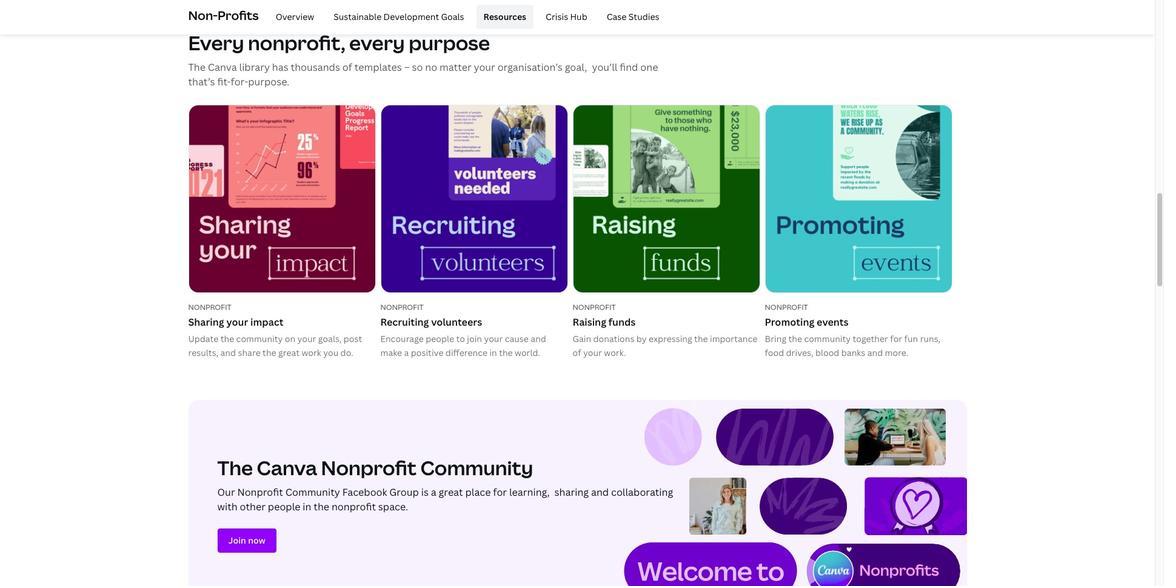 Task type: locate. For each thing, give the bounding box(es) containing it.
canva
[[208, 61, 237, 74], [257, 455, 317, 481]]

your left the impact
[[226, 316, 248, 329]]

your inside gain donations by expressing the importance of your work.
[[583, 347, 602, 359]]

food
[[765, 347, 784, 359]]

templates
[[355, 61, 402, 74]]

events
[[817, 316, 849, 329]]

and down together
[[867, 347, 883, 359]]

nonprofit up sharing
[[188, 303, 231, 313]]

1 horizontal spatial community
[[420, 455, 533, 481]]

and up world. at bottom
[[531, 334, 546, 345]]

matter
[[440, 61, 472, 74]]

nonprofit inside nonprofit sharing your impact
[[188, 303, 231, 313]]

community inside update the community on your goals, post results, and share the great work you do.
[[236, 334, 283, 345]]

community up place
[[420, 455, 533, 481]]

1 horizontal spatial people
[[426, 334, 454, 345]]

nonprofit for raising
[[573, 303, 616, 313]]

the
[[221, 334, 234, 345], [694, 334, 708, 345], [789, 334, 802, 345], [263, 347, 276, 359], [499, 347, 513, 359], [314, 501, 329, 514]]

nonprofit
[[332, 501, 376, 514]]

importance
[[710, 334, 758, 345]]

your
[[474, 61, 495, 74], [226, 316, 248, 329], [297, 334, 316, 345], [484, 334, 503, 345], [583, 347, 602, 359]]

0 horizontal spatial canva
[[208, 61, 237, 74]]

the down cause on the bottom of the page
[[499, 347, 513, 359]]

raising
[[573, 316, 606, 329]]

great
[[278, 347, 300, 359], [439, 486, 463, 500]]

your down gain on the bottom of the page
[[583, 347, 602, 359]]

your right "matter"
[[474, 61, 495, 74]]

the up the that's
[[188, 61, 206, 74]]

community up the blood
[[804, 334, 851, 345]]

world.
[[515, 347, 540, 359]]

1 vertical spatial in
[[303, 501, 311, 514]]

great inside update the community on your goals, post results, and share the great work you do.
[[278, 347, 300, 359]]

canva inside "the canva nonprofit community our nonprofit community facebook group is a great place for learning,  sharing and collaborating with other people in the nonprofit space."
[[257, 455, 317, 481]]

community
[[420, 455, 533, 481], [285, 486, 340, 500]]

studies
[[629, 11, 659, 22]]

of down gain on the bottom of the page
[[573, 347, 581, 359]]

0 horizontal spatial great
[[278, 347, 300, 359]]

work
[[302, 347, 321, 359]]

0 horizontal spatial the
[[188, 61, 206, 74]]

canva inside "every nonprofit, every purpose the canva library has thousands of templates – so no matter your organisation's goal,  you'll find one that's fit-for-purpose."
[[208, 61, 237, 74]]

your inside nonprofit sharing your impact
[[226, 316, 248, 329]]

a
[[404, 347, 409, 359], [431, 486, 436, 500]]

a inside "the canva nonprofit community our nonprofit community facebook group is a great place for learning,  sharing and collaborating with other people in the nonprofit space."
[[431, 486, 436, 500]]

community for events
[[804, 334, 851, 345]]

1 vertical spatial for
[[493, 486, 507, 500]]

find
[[620, 61, 638, 74]]

people up positive
[[426, 334, 454, 345]]

resources
[[484, 11, 526, 22]]

0 horizontal spatial community
[[236, 334, 283, 345]]

every
[[188, 30, 244, 56]]

0 vertical spatial the
[[188, 61, 206, 74]]

nonprofit up other
[[237, 486, 283, 500]]

for
[[890, 334, 902, 345], [493, 486, 507, 500]]

0 horizontal spatial in
[[303, 501, 311, 514]]

nonprofit inside "nonprofit raising funds"
[[573, 303, 616, 313]]

for up more.
[[890, 334, 902, 345]]

and inside bring the community together for fun runs, food drives, blood banks and more.
[[867, 347, 883, 359]]

and left share
[[220, 347, 236, 359]]

1 vertical spatial canva
[[257, 455, 317, 481]]

nonprofit inside 'nonprofit recruiting volunteers'
[[380, 303, 424, 313]]

space.
[[378, 501, 408, 514]]

resources link
[[476, 5, 534, 29]]

2 community from the left
[[804, 334, 851, 345]]

a inside encourage people to join your cause and make a positive difference in the world.
[[404, 347, 409, 359]]

for inside bring the community together for fun runs, food drives, blood banks and more.
[[890, 334, 902, 345]]

0 vertical spatial canva
[[208, 61, 237, 74]]

nonprofit up recruiting
[[380, 303, 424, 313]]

0 vertical spatial of
[[342, 61, 352, 74]]

1 horizontal spatial nonprofit
[[321, 455, 417, 481]]

2 nonprofit from the left
[[380, 303, 424, 313]]

the right expressing
[[694, 334, 708, 345]]

0 vertical spatial community
[[420, 455, 533, 481]]

0 vertical spatial great
[[278, 347, 300, 359]]

together
[[853, 334, 888, 345]]

0 vertical spatial a
[[404, 347, 409, 359]]

nonprofit
[[188, 303, 231, 313], [380, 303, 424, 313], [573, 303, 616, 313], [765, 303, 808, 313]]

facebook
[[342, 486, 387, 500]]

1 vertical spatial nonprofit
[[237, 486, 283, 500]]

gain
[[573, 334, 591, 345]]

0 vertical spatial for
[[890, 334, 902, 345]]

profits
[[218, 7, 259, 24]]

gain donations by expressing the importance of your work.
[[573, 334, 758, 359]]

your right join
[[484, 334, 503, 345]]

no
[[425, 61, 437, 74]]

of inside "every nonprofit, every purpose the canva library has thousands of templates – so no matter your organisation's goal,  you'll find one that's fit-for-purpose."
[[342, 61, 352, 74]]

nonprofit for sharing
[[188, 303, 231, 313]]

and
[[531, 334, 546, 345], [220, 347, 236, 359], [867, 347, 883, 359], [591, 486, 609, 500]]

menu bar containing overview
[[264, 5, 667, 29]]

your inside encourage people to join your cause and make a positive difference in the world.
[[484, 334, 503, 345]]

in left nonprofit
[[303, 501, 311, 514]]

menu bar
[[264, 5, 667, 29]]

0 vertical spatial in
[[490, 347, 497, 359]]

0 vertical spatial people
[[426, 334, 454, 345]]

to
[[456, 334, 465, 345]]

1 vertical spatial people
[[268, 501, 300, 514]]

the
[[188, 61, 206, 74], [217, 455, 253, 481]]

promoting
[[765, 316, 815, 329]]

of left templates
[[342, 61, 352, 74]]

1 vertical spatial great
[[439, 486, 463, 500]]

0 horizontal spatial a
[[404, 347, 409, 359]]

4 nonprofit from the left
[[765, 303, 808, 313]]

post
[[344, 334, 362, 345]]

a right is
[[431, 486, 436, 500]]

funds
[[609, 316, 636, 329]]

0 horizontal spatial for
[[493, 486, 507, 500]]

great down on
[[278, 347, 300, 359]]

learning,
[[509, 486, 550, 500]]

library
[[239, 61, 270, 74]]

1 vertical spatial community
[[285, 486, 340, 500]]

in
[[490, 347, 497, 359], [303, 501, 311, 514]]

0 horizontal spatial of
[[342, 61, 352, 74]]

the up our
[[217, 455, 253, 481]]

community
[[236, 334, 283, 345], [804, 334, 851, 345]]

development
[[384, 11, 439, 22]]

nonprofit inside nonprofit promoting events
[[765, 303, 808, 313]]

1 vertical spatial the
[[217, 455, 253, 481]]

goals
[[441, 11, 464, 22]]

for-
[[231, 75, 248, 89]]

sustainable development goals
[[334, 11, 464, 22]]

3 nonprofit from the left
[[573, 303, 616, 313]]

purpose
[[409, 30, 490, 56]]

organisation's
[[498, 61, 563, 74]]

and left the collaborating
[[591, 486, 609, 500]]

positive
[[411, 347, 444, 359]]

the left nonprofit
[[314, 501, 329, 514]]

0 horizontal spatial nonprofit
[[237, 486, 283, 500]]

for right place
[[493, 486, 507, 500]]

cause
[[505, 334, 529, 345]]

and inside "the canva nonprofit community our nonprofit community facebook group is a great place for learning,  sharing and collaborating with other people in the nonprofit space."
[[591, 486, 609, 500]]

donations
[[593, 334, 634, 345]]

2 image
[[765, 106, 952, 293]]

of
[[342, 61, 352, 74], [573, 347, 581, 359]]

1 horizontal spatial of
[[573, 347, 581, 359]]

in right difference
[[490, 347, 497, 359]]

community up share
[[236, 334, 283, 345]]

0 horizontal spatial people
[[268, 501, 300, 514]]

people inside "the canva nonprofit community our nonprofit community facebook group is a great place for learning,  sharing and collaborating with other people in the nonprofit space."
[[268, 501, 300, 514]]

nonprofit up raising
[[573, 303, 616, 313]]

the inside gain donations by expressing the importance of your work.
[[694, 334, 708, 345]]

1 horizontal spatial the
[[217, 455, 253, 481]]

1 horizontal spatial for
[[890, 334, 902, 345]]

1 vertical spatial a
[[431, 486, 436, 500]]

canva up fit-
[[208, 61, 237, 74]]

great right is
[[439, 486, 463, 500]]

in inside "the canva nonprofit community our nonprofit community facebook group is a great place for learning,  sharing and collaborating with other people in the nonprofit space."
[[303, 501, 311, 514]]

people
[[426, 334, 454, 345], [268, 501, 300, 514]]

1 horizontal spatial canva
[[257, 455, 317, 481]]

nonprofit up facebook
[[321, 455, 417, 481]]

1 community from the left
[[236, 334, 283, 345]]

1 nonprofit from the left
[[188, 303, 231, 313]]

work.
[[604, 347, 626, 359]]

1 vertical spatial of
[[573, 347, 581, 359]]

1 horizontal spatial a
[[431, 486, 436, 500]]

a down encourage
[[404, 347, 409, 359]]

case studies link
[[599, 5, 667, 29]]

1 horizontal spatial great
[[439, 486, 463, 500]]

case studies
[[607, 11, 659, 22]]

people right other
[[268, 501, 300, 514]]

join
[[467, 334, 482, 345]]

your up work
[[297, 334, 316, 345]]

group
[[389, 486, 419, 500]]

overview link
[[268, 5, 321, 29]]

1 horizontal spatial in
[[490, 347, 497, 359]]

nonprofit up "promoting"
[[765, 303, 808, 313]]

great inside "the canva nonprofit community our nonprofit community facebook group is a great place for learning,  sharing and collaborating with other people in the nonprofit space."
[[439, 486, 463, 500]]

the up drives,
[[789, 334, 802, 345]]

nonprofit for recruiting
[[380, 303, 424, 313]]

do.
[[341, 347, 353, 359]]

canva up other
[[257, 455, 317, 481]]

4 image
[[573, 106, 759, 293]]

community inside bring the community together for fun runs, food drives, blood banks and more.
[[804, 334, 851, 345]]

1 horizontal spatial community
[[804, 334, 851, 345]]

you
[[323, 347, 338, 359]]

encourage
[[380, 334, 424, 345]]

place
[[465, 486, 491, 500]]

community up nonprofit
[[285, 486, 340, 500]]



Task type: describe. For each thing, give the bounding box(es) containing it.
purpose.
[[248, 75, 289, 89]]

overview
[[276, 11, 314, 22]]

by
[[637, 334, 647, 345]]

crisis
[[546, 11, 568, 22]]

people inside encourage people to join your cause and make a positive difference in the world.
[[426, 334, 454, 345]]

make
[[380, 347, 402, 359]]

you'll
[[592, 61, 617, 74]]

the right update at left
[[221, 334, 234, 345]]

the inside encourage people to join your cause and make a positive difference in the world.
[[499, 347, 513, 359]]

thousands
[[291, 61, 340, 74]]

recruiting
[[380, 316, 429, 329]]

in inside encourage people to join your cause and make a positive difference in the world.
[[490, 347, 497, 359]]

0 horizontal spatial community
[[285, 486, 340, 500]]

non-
[[188, 7, 218, 24]]

crisis hub link
[[538, 5, 595, 29]]

banks
[[841, 347, 865, 359]]

the inside bring the community together for fun runs, food drives, blood banks and more.
[[789, 334, 802, 345]]

our
[[217, 486, 235, 500]]

sustainable
[[334, 11, 382, 22]]

difference
[[446, 347, 488, 359]]

3 image
[[381, 106, 567, 293]]

community for your
[[236, 334, 283, 345]]

with
[[217, 501, 238, 514]]

the canva nonprofit community our nonprofit community facebook group is a great place for learning,  sharing and collaborating with other people in the nonprofit space.
[[217, 455, 673, 514]]

non-profits
[[188, 7, 259, 24]]

nonprofit for promoting
[[765, 303, 808, 313]]

great for on
[[278, 347, 300, 359]]

bring
[[765, 334, 786, 345]]

hub
[[570, 11, 587, 22]]

has
[[272, 61, 288, 74]]

every nonprofit, every purpose the canva library has thousands of templates – so no matter your organisation's goal,  you'll find one that's fit-for-purpose.
[[188, 30, 658, 89]]

great for community
[[439, 486, 463, 500]]

nonprofit raising funds
[[573, 303, 636, 329]]

crisis hub
[[546, 11, 587, 22]]

nonprofit sharing your impact
[[188, 303, 283, 329]]

runs,
[[920, 334, 941, 345]]

your inside update the community on your goals, post results, and share the great work you do.
[[297, 334, 316, 345]]

nonprofit recruiting volunteers
[[380, 303, 482, 329]]

drives,
[[786, 347, 813, 359]]

impact
[[250, 316, 283, 329]]

of inside gain donations by expressing the importance of your work.
[[573, 347, 581, 359]]

and inside encourage people to join your cause and make a positive difference in the world.
[[531, 334, 546, 345]]

blood
[[815, 347, 839, 359]]

that's
[[188, 75, 215, 89]]

update
[[188, 334, 218, 345]]

on
[[285, 334, 295, 345]]

sustainable development goals link
[[326, 5, 471, 29]]

–
[[404, 61, 410, 74]]

share
[[238, 347, 261, 359]]

your inside "every nonprofit, every purpose the canva library has thousands of templates – so no matter your organisation's goal,  you'll find one that's fit-for-purpose."
[[474, 61, 495, 74]]

the right share
[[263, 347, 276, 359]]

encourage people to join your cause and make a positive difference in the world.
[[380, 334, 546, 359]]

expressing
[[649, 334, 692, 345]]

for inside "the canva nonprofit community our nonprofit community facebook group is a great place for learning,  sharing and collaborating with other people in the nonprofit space."
[[493, 486, 507, 500]]

the inside "the canva nonprofit community our nonprofit community facebook group is a great place for learning,  sharing and collaborating with other people in the nonprofit space."
[[314, 501, 329, 514]]

nonprofit,
[[248, 30, 345, 56]]

every
[[349, 30, 405, 56]]

is
[[421, 486, 429, 500]]

the inside "the canva nonprofit community our nonprofit community facebook group is a great place for learning,  sharing and collaborating with other people in the nonprofit space."
[[217, 455, 253, 481]]

fit-
[[217, 75, 231, 89]]

case
[[607, 11, 627, 22]]

collaborating
[[611, 486, 673, 500]]

one
[[640, 61, 658, 74]]

0 vertical spatial nonprofit
[[321, 455, 417, 481]]

bring the community together for fun runs, food drives, blood banks and more.
[[765, 334, 941, 359]]

and inside update the community on your goals, post results, and share the great work you do.
[[220, 347, 236, 359]]

volunteers
[[431, 316, 482, 329]]

1 image
[[189, 106, 375, 293]]

more.
[[885, 347, 908, 359]]

sharing
[[188, 316, 224, 329]]

goals,
[[318, 334, 342, 345]]

nonprofit promoting events
[[765, 303, 849, 329]]

other
[[240, 501, 266, 514]]

so
[[412, 61, 423, 74]]

the inside "every nonprofit, every purpose the canva library has thousands of templates – so no matter your organisation's goal,  you'll find one that's fit-for-purpose."
[[188, 61, 206, 74]]

update the community on your goals, post results, and share the great work you do.
[[188, 334, 362, 359]]

fun
[[904, 334, 918, 345]]

results,
[[188, 347, 218, 359]]



Task type: vqa. For each thing, say whether or not it's contained in the screenshot.
How Wirreanda Public School prepares its students for the future with Canva's School
no



